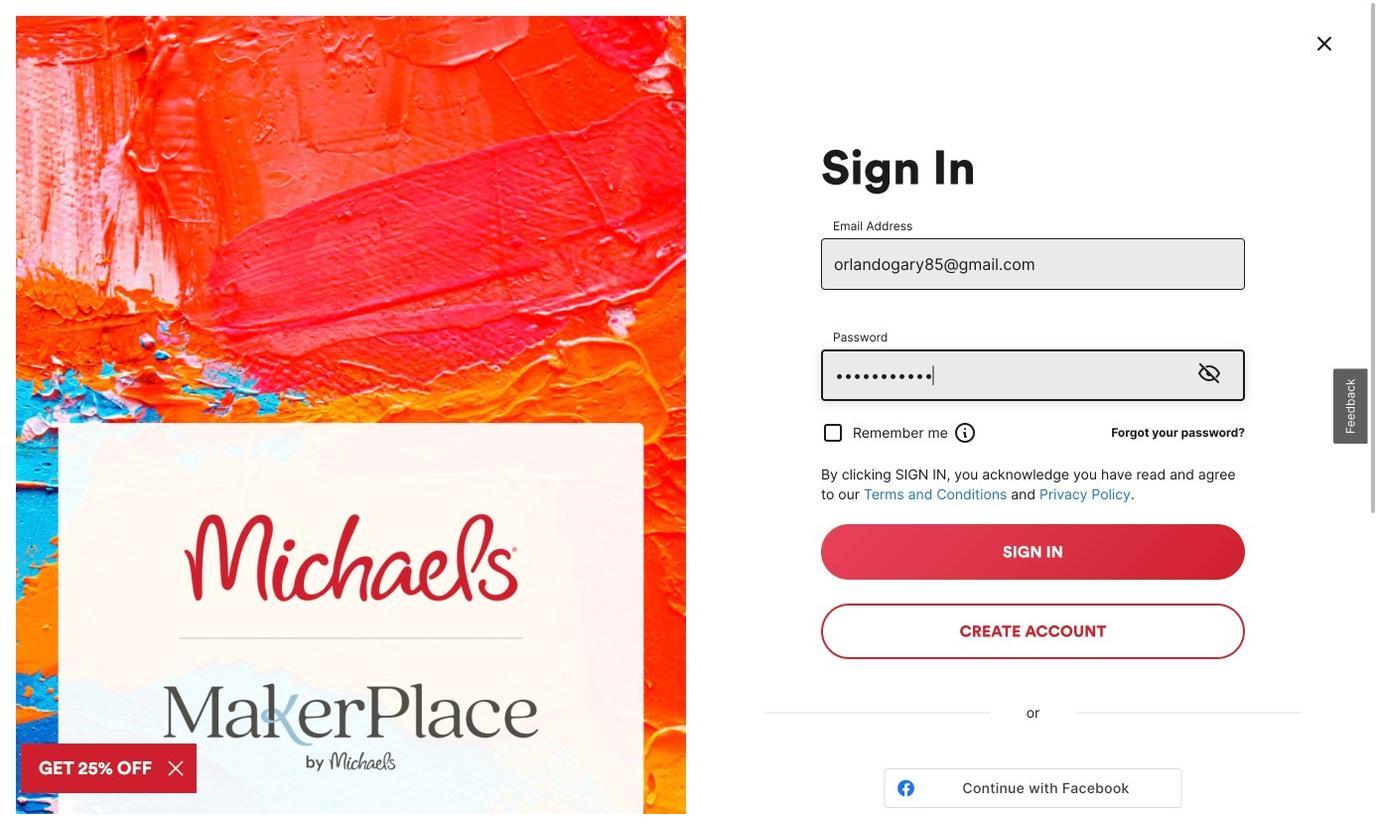 Task type: locate. For each thing, give the bounding box(es) containing it.
facebook icon image
[[897, 779, 915, 797]]

None text field
[[821, 238, 1245, 290]]

None password field
[[821, 349, 1245, 401]]



Task type: vqa. For each thing, say whether or not it's contained in the screenshot.
password field
yes



Task type: describe. For each thing, give the bounding box(es) containing it.
exclamationicon image
[[953, 421, 977, 445]]



